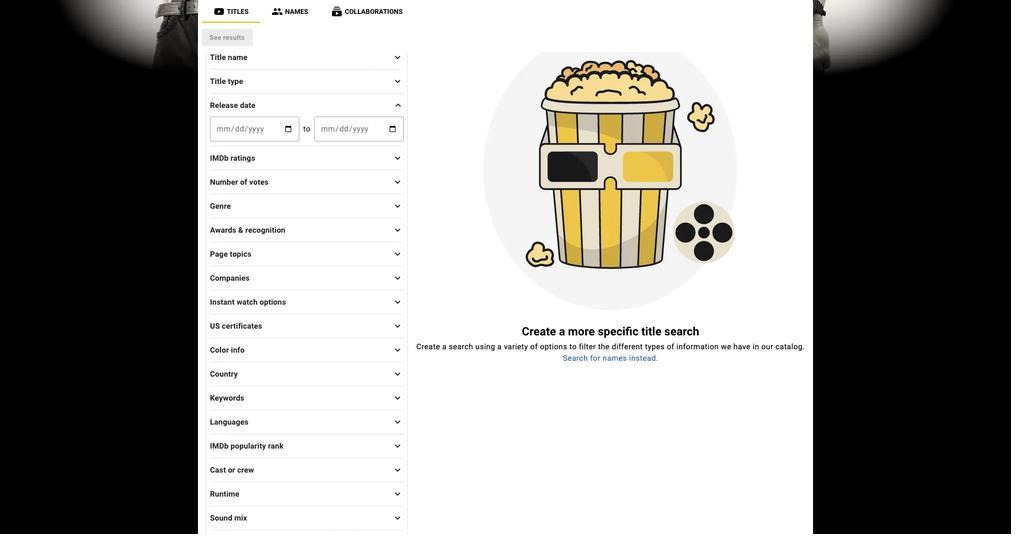 Task type: vqa. For each thing, say whether or not it's contained in the screenshot.
premiere) corresponding to October 29, 2014 (Moscow, premiere)
no



Task type: describe. For each thing, give the bounding box(es) containing it.
1 enter release date above date field from the left
[[211, 117, 299, 141]]

tab list containing titles
[[202, 0, 809, 23]]

1 horizontal spatial of
[[530, 343, 538, 352]]

popularity
[[231, 442, 266, 451]]

genre button
[[210, 195, 404, 218]]

chevron right image for us certificates
[[392, 321, 404, 332]]

languages button
[[210, 411, 404, 434]]

names
[[285, 8, 308, 15]]

more
[[568, 325, 595, 339]]

watch
[[237, 298, 258, 307]]

1 vertical spatial search
[[449, 343, 473, 352]]

subscriptions image
[[331, 6, 343, 17]]

search filters
[[206, 28, 265, 39]]

keywords
[[210, 394, 244, 403]]

1 horizontal spatial a
[[498, 343, 502, 352]]

0 vertical spatial search
[[206, 28, 237, 39]]

rank
[[268, 442, 284, 451]]

mix
[[234, 514, 247, 523]]

title name
[[210, 53, 248, 62]]

names tab
[[260, 0, 320, 23]]

chevron right image for title name
[[392, 52, 404, 63]]

ratings
[[231, 154, 255, 163]]

cast or crew button
[[210, 459, 404, 482]]

cast
[[210, 466, 226, 475]]

title for title type
[[210, 77, 226, 86]]

recognition
[[245, 226, 285, 235]]

title type button
[[210, 70, 404, 93]]

we
[[721, 343, 731, 352]]

imdb for imdb ratings
[[210, 154, 229, 163]]

names
[[603, 354, 627, 363]]

country
[[210, 370, 238, 379]]

chevron right image for type
[[392, 76, 404, 87]]

us certificates
[[210, 322, 262, 331]]

sound mix button
[[210, 507, 404, 530]]

instead.
[[629, 354, 658, 363]]

chevron right image for companies
[[392, 273, 404, 284]]

search for names instead. button
[[563, 353, 658, 365]]

keywords button
[[210, 387, 404, 410]]

title for title name
[[210, 53, 226, 62]]

chevron right image for topics
[[392, 249, 404, 260]]

catalog.
[[776, 343, 805, 352]]

people image
[[272, 6, 283, 17]]

sound
[[210, 514, 232, 523]]

variety
[[504, 343, 528, 352]]

imdb ratings
[[210, 154, 255, 163]]

type
[[228, 77, 243, 86]]

title name button
[[210, 46, 404, 69]]

companies
[[210, 274, 250, 283]]

color
[[210, 346, 229, 355]]

titles tab
[[202, 0, 260, 23]]

imdb popularity rank
[[210, 442, 284, 451]]

the
[[598, 343, 610, 352]]

titles
[[227, 8, 249, 15]]

name
[[228, 53, 248, 62]]

page topics button
[[210, 243, 404, 266]]

votes
[[249, 178, 269, 187]]

using
[[476, 343, 495, 352]]

release date button
[[210, 94, 404, 117]]

release
[[210, 101, 238, 110]]

1 vertical spatial create
[[416, 343, 440, 352]]

specific
[[598, 325, 639, 339]]

chevron right image for ratings
[[392, 153, 404, 164]]

or
[[228, 466, 235, 475]]

chevron right image inside genre dropdown button
[[392, 201, 404, 212]]

awards
[[210, 226, 236, 235]]

crew
[[237, 466, 254, 475]]

topics
[[230, 250, 252, 259]]

awards & recognition
[[210, 226, 285, 235]]

release date
[[210, 101, 256, 110]]

page
[[210, 250, 228, 259]]

youtube image
[[213, 6, 225, 17]]

info
[[231, 346, 245, 355]]

filters
[[239, 28, 265, 39]]



Task type: locate. For each thing, give the bounding box(es) containing it.
options right watch in the left bottom of the page
[[260, 298, 286, 307]]

1 horizontal spatial enter release date above date field
[[315, 117, 403, 141]]

us
[[210, 322, 220, 331]]

chevron right image inside the sound mix dropdown button
[[392, 513, 404, 525]]

title
[[642, 325, 662, 339]]

search down youtube icon
[[206, 28, 237, 39]]

chevron right image for of
[[392, 177, 404, 188]]

0 horizontal spatial enter release date above date field
[[211, 117, 299, 141]]

4 chevron right image from the top
[[392, 201, 404, 212]]

languages
[[210, 418, 249, 427]]

1 horizontal spatial search
[[665, 325, 699, 339]]

2 title from the top
[[210, 77, 226, 86]]

cast or crew
[[210, 466, 254, 475]]

8 chevron right image from the top
[[392, 369, 404, 380]]

page topics
[[210, 250, 252, 259]]

imdb
[[210, 154, 229, 163], [210, 442, 229, 451]]

1 vertical spatial to
[[570, 343, 577, 352]]

6 chevron right image from the top
[[392, 249, 404, 260]]

imdb inside dropdown button
[[210, 154, 229, 163]]

different
[[612, 343, 643, 352]]

2 horizontal spatial of
[[667, 343, 675, 352]]

companies button
[[210, 267, 404, 290]]

of left votes
[[240, 178, 247, 187]]

&
[[238, 226, 243, 235]]

1 chevron right image from the top
[[392, 76, 404, 87]]

chevron right image inside country dropdown button
[[392, 369, 404, 380]]

chevron right image inside page topics dropdown button
[[392, 249, 404, 260]]

collaborations tab
[[320, 0, 414, 23]]

search down the filter on the right of page
[[563, 354, 588, 363]]

of right "variety" on the bottom of the page
[[530, 343, 538, 352]]

imdb for imdb popularity rank
[[210, 442, 229, 451]]

to down release date dropdown button
[[303, 124, 311, 134]]

1 horizontal spatial create
[[522, 325, 556, 339]]

imdb left ratings
[[210, 154, 229, 163]]

a left using
[[442, 343, 447, 352]]

chevron right image inside title type dropdown button
[[392, 76, 404, 87]]

0 vertical spatial search
[[665, 325, 699, 339]]

0 horizontal spatial to
[[303, 124, 311, 134]]

collaborations
[[345, 8, 403, 15]]

of inside dropdown button
[[240, 178, 247, 187]]

number
[[210, 178, 238, 187]]

search
[[665, 325, 699, 339], [449, 343, 473, 352]]

9 chevron right image from the top
[[392, 417, 404, 429]]

chevron right image inside imdb ratings dropdown button
[[392, 153, 404, 164]]

0 horizontal spatial of
[[240, 178, 247, 187]]

5 chevron right image from the top
[[392, 225, 404, 236]]

search
[[206, 28, 237, 39], [563, 354, 588, 363]]

genre
[[210, 202, 231, 211]]

3 chevron right image from the top
[[392, 177, 404, 188]]

1 horizontal spatial to
[[570, 343, 577, 352]]

number of votes
[[210, 178, 269, 187]]

in
[[753, 343, 759, 352]]

options left the filter on the right of page
[[540, 343, 567, 352]]

title
[[210, 53, 226, 62], [210, 77, 226, 86]]

title type
[[210, 77, 243, 86]]

sound mix
[[210, 514, 247, 523]]

1 horizontal spatial search
[[563, 354, 588, 363]]

information
[[677, 343, 719, 352]]

options
[[260, 298, 286, 307], [540, 343, 567, 352]]

color info
[[210, 346, 245, 355]]

runtime
[[210, 490, 240, 499]]

chevron right image
[[392, 52, 404, 63], [393, 100, 404, 111], [392, 273, 404, 284], [392, 297, 404, 308], [392, 321, 404, 332], [392, 393, 404, 404], [392, 465, 404, 477], [392, 489, 404, 501]]

0 horizontal spatial a
[[442, 343, 447, 352]]

0 vertical spatial create
[[522, 325, 556, 339]]

chevron right image for keywords
[[392, 393, 404, 404]]

awards & recognition button
[[210, 219, 404, 242]]

imdb up cast
[[210, 442, 229, 451]]

7 chevron right image from the top
[[392, 345, 404, 356]]

2 enter release date above date field from the left
[[315, 117, 403, 141]]

search left using
[[449, 343, 473, 352]]

chevron right image inside title name dropdown button
[[392, 52, 404, 63]]

chevron right image for runtime
[[392, 489, 404, 501]]

our
[[762, 343, 774, 352]]

filter
[[579, 343, 596, 352]]

options inside the create a more specific title search create a search using a variety of options to filter the different types of information we have in our catalog. search for names instead.
[[540, 343, 567, 352]]

color info button
[[210, 339, 404, 362]]

11 chevron right image from the top
[[392, 513, 404, 525]]

runtime button
[[210, 483, 404, 506]]

0 horizontal spatial options
[[260, 298, 286, 307]]

imdb popularity rank button
[[210, 435, 404, 458]]

1 vertical spatial options
[[540, 343, 567, 352]]

chevron right image for popularity
[[392, 441, 404, 453]]

2 imdb from the top
[[210, 442, 229, 451]]

chevron right image inside keywords dropdown button
[[392, 393, 404, 404]]

2 horizontal spatial a
[[559, 325, 565, 339]]

chevron right image for info
[[392, 345, 404, 356]]

chevron right image inside languages dropdown button
[[392, 417, 404, 429]]

10 chevron right image from the top
[[392, 441, 404, 453]]

chevron right image for release date
[[393, 100, 404, 111]]

search inside the create a more specific title search create a search using a variety of options to filter the different types of information we have in our catalog. search for names instead.
[[563, 354, 588, 363]]

0 horizontal spatial search
[[449, 343, 473, 352]]

chevron right image for mix
[[392, 513, 404, 525]]

1 horizontal spatial options
[[540, 343, 567, 352]]

for
[[590, 354, 601, 363]]

chevron right image inside the 'us certificates' dropdown button
[[392, 321, 404, 332]]

1 title from the top
[[210, 53, 226, 62]]

options inside dropdown button
[[260, 298, 286, 307]]

chevron right image for &
[[392, 225, 404, 236]]

1 vertical spatial imdb
[[210, 442, 229, 451]]

of right the types
[[667, 343, 675, 352]]

instant
[[210, 298, 235, 307]]

title left type
[[210, 77, 226, 86]]

chevron right image inside the imdb popularity rank "dropdown button"
[[392, 441, 404, 453]]

instant watch options button
[[210, 291, 404, 314]]

title left name
[[210, 53, 226, 62]]

imdb ratings button
[[210, 147, 404, 170]]

chevron right image inside cast or crew dropdown button
[[392, 465, 404, 477]]

chevron right image inside "number of votes" dropdown button
[[392, 177, 404, 188]]

1 vertical spatial title
[[210, 77, 226, 86]]

to left the filter on the right of page
[[570, 343, 577, 352]]

0 vertical spatial options
[[260, 298, 286, 307]]

types
[[645, 343, 665, 352]]

0 vertical spatial to
[[303, 124, 311, 134]]

tab list
[[202, 0, 809, 23]]

1 vertical spatial search
[[563, 354, 588, 363]]

0 vertical spatial title
[[210, 53, 226, 62]]

instant watch options
[[210, 298, 286, 307]]

chevron right image inside "color info" dropdown button
[[392, 345, 404, 356]]

country button
[[210, 363, 404, 386]]

a
[[559, 325, 565, 339], [442, 343, 447, 352], [498, 343, 502, 352]]

to inside the create a more specific title search create a search using a variety of options to filter the different types of information we have in our catalog. search for names instead.
[[570, 343, 577, 352]]

2 chevron right image from the top
[[392, 153, 404, 164]]

have
[[734, 343, 751, 352]]

Enter release date above date field
[[211, 117, 299, 141], [315, 117, 403, 141]]

1 imdb from the top
[[210, 154, 229, 163]]

chevron right image inside "companies" dropdown button
[[392, 273, 404, 284]]

chevron right image inside runtime dropdown button
[[392, 489, 404, 501]]

create a more specific title search create a search using a variety of options to filter the different types of information we have in our catalog. search for names instead.
[[416, 325, 805, 363]]

certificates
[[222, 322, 262, 331]]

search up the information
[[665, 325, 699, 339]]

chevron right image for cast or crew
[[392, 465, 404, 477]]

date
[[240, 101, 256, 110]]

chevron right image for instant watch options
[[392, 297, 404, 308]]

number of votes button
[[210, 171, 404, 194]]

to
[[303, 124, 311, 134], [570, 343, 577, 352]]

us certificates button
[[210, 315, 404, 338]]

chevron right image inside release date dropdown button
[[393, 100, 404, 111]]

a right using
[[498, 343, 502, 352]]

0 horizontal spatial create
[[416, 343, 440, 352]]

chevron right image inside awards & recognition dropdown button
[[392, 225, 404, 236]]

0 horizontal spatial search
[[206, 28, 237, 39]]

create
[[522, 325, 556, 339], [416, 343, 440, 352]]

chevron right image inside instant watch options dropdown button
[[392, 297, 404, 308]]

chevron right image
[[392, 76, 404, 87], [392, 153, 404, 164], [392, 177, 404, 188], [392, 201, 404, 212], [392, 225, 404, 236], [392, 249, 404, 260], [392, 345, 404, 356], [392, 369, 404, 380], [392, 417, 404, 429], [392, 441, 404, 453], [392, 513, 404, 525]]

of
[[240, 178, 247, 187], [530, 343, 538, 352], [667, 343, 675, 352]]

0 vertical spatial imdb
[[210, 154, 229, 163]]

imdb inside "dropdown button"
[[210, 442, 229, 451]]

a left "more"
[[559, 325, 565, 339]]



